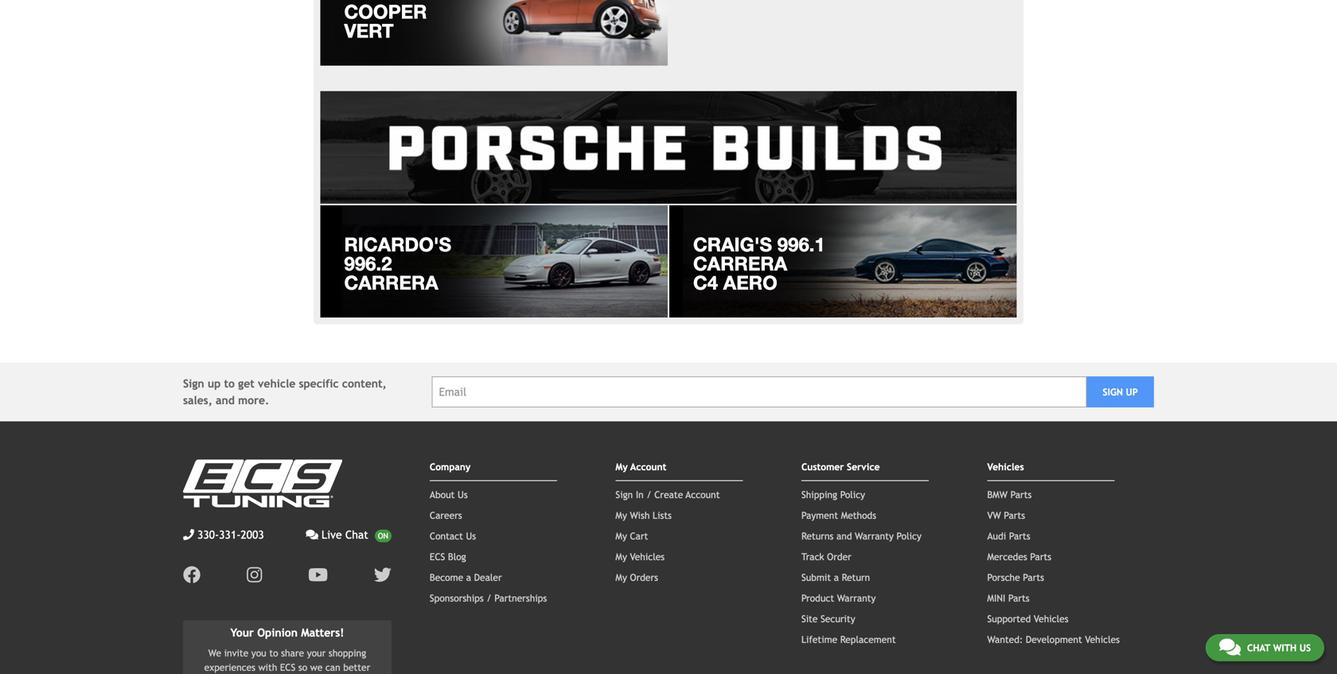 Task type: locate. For each thing, give the bounding box(es) containing it.
we
[[310, 662, 323, 673]]

/ down the dealer
[[487, 593, 492, 604]]

your opinion matters!
[[230, 627, 344, 639]]

with right comments image
[[1273, 642, 1297, 654]]

sponsorships / partnerships link
[[430, 593, 547, 604]]

orders
[[630, 572, 658, 583]]

up inside sign up to get vehicle specific content, sales, and more.
[[208, 377, 221, 390]]

submit a return
[[802, 572, 870, 583]]

about
[[430, 489, 455, 500]]

parts down mercedes parts link
[[1023, 572, 1044, 583]]

carrera
[[693, 252, 787, 274], [344, 271, 438, 294]]

my wish lists
[[616, 510, 672, 521]]

a left the dealer
[[466, 572, 471, 583]]

us right contact
[[466, 531, 476, 542]]

my
[[616, 461, 628, 473], [616, 510, 627, 521], [616, 531, 627, 542], [616, 551, 627, 562], [616, 572, 627, 583]]

cart
[[630, 531, 648, 542]]

0 horizontal spatial account
[[630, 461, 667, 473]]

sign inside sign up to get vehicle specific content, sales, and more.
[[183, 377, 204, 390]]

1 vertical spatial policy
[[897, 531, 922, 542]]

carrera inside craig's 996.1 carrera c4 aero
[[693, 252, 787, 274]]

0 horizontal spatial ecs
[[280, 662, 296, 673]]

0 vertical spatial with
[[1273, 642, 1297, 654]]

vehicles right development
[[1085, 634, 1120, 645]]

0 horizontal spatial carrera
[[344, 271, 438, 294]]

with inside we invite you to share your shopping experiences with ecs so we can bette
[[258, 662, 277, 673]]

carrera inside "ricardo's 996.2 carrera"
[[344, 271, 438, 294]]

returns and warranty policy
[[802, 531, 922, 542]]

wanted:
[[987, 634, 1023, 645]]

to
[[224, 377, 235, 390], [269, 647, 278, 659]]

methods
[[841, 510, 876, 521]]

1 vertical spatial ecs
[[280, 662, 296, 673]]

payment
[[802, 510, 838, 521]]

0 vertical spatial policy
[[840, 489, 865, 500]]

4 my from the top
[[616, 551, 627, 562]]

0 vertical spatial account
[[630, 461, 667, 473]]

and inside sign up to get vehicle specific content, sales, and more.
[[216, 394, 235, 407]]

audi parts link
[[987, 531, 1030, 542]]

chat right live at the left of the page
[[345, 529, 368, 541]]

1 vertical spatial us
[[466, 531, 476, 542]]

my left orders
[[616, 572, 627, 583]]

policy
[[840, 489, 865, 500], [897, 531, 922, 542]]

your
[[307, 647, 326, 659]]

my cart link
[[616, 531, 648, 542]]

my down 'my cart'
[[616, 551, 627, 562]]

1 vertical spatial chat
[[1247, 642, 1270, 654]]

0 horizontal spatial with
[[258, 662, 277, 673]]

parts for mercedes parts
[[1030, 551, 1052, 562]]

warranty down methods
[[855, 531, 894, 542]]

chat
[[345, 529, 368, 541], [1247, 642, 1270, 654]]

us
[[458, 489, 468, 500], [466, 531, 476, 542], [1300, 642, 1311, 654]]

my for my orders
[[616, 572, 627, 583]]

1 vertical spatial and
[[837, 531, 852, 542]]

account up the in
[[630, 461, 667, 473]]

lifetime replacement link
[[802, 634, 896, 645]]

to right you
[[269, 647, 278, 659]]

0 vertical spatial to
[[224, 377, 235, 390]]

vehicles
[[987, 461, 1024, 473], [630, 551, 665, 562], [1034, 613, 1069, 625], [1085, 634, 1120, 645]]

warranty
[[855, 531, 894, 542], [837, 593, 876, 604]]

shipping
[[802, 489, 837, 500]]

Email email field
[[432, 377, 1087, 408]]

get
[[238, 377, 255, 390]]

1 vertical spatial with
[[258, 662, 277, 673]]

returns
[[802, 531, 834, 542]]

youtube logo image
[[308, 566, 328, 584]]

ecs
[[430, 551, 445, 562], [280, 662, 296, 673]]

1 horizontal spatial ecs
[[430, 551, 445, 562]]

with down you
[[258, 662, 277, 673]]

sponsorships / partnerships
[[430, 593, 547, 604]]

my left cart
[[616, 531, 627, 542]]

ecs tuning image
[[183, 460, 342, 508]]

lifetime
[[802, 634, 837, 645]]

parts for audi parts
[[1009, 531, 1030, 542]]

0 vertical spatial and
[[216, 394, 235, 407]]

1 horizontal spatial and
[[837, 531, 852, 542]]

track
[[802, 551, 824, 562]]

account right create
[[686, 489, 720, 500]]

carrera for 996.2
[[344, 271, 438, 294]]

and
[[216, 394, 235, 407], [837, 531, 852, 542]]

c4
[[693, 271, 718, 294]]

mini parts
[[987, 593, 1030, 604]]

us for about us
[[458, 489, 468, 500]]

0 horizontal spatial to
[[224, 377, 235, 390]]

0 horizontal spatial and
[[216, 394, 235, 407]]

1 my from the top
[[616, 461, 628, 473]]

warranty down the return
[[837, 593, 876, 604]]

supported
[[987, 613, 1031, 625]]

0 horizontal spatial chat
[[345, 529, 368, 541]]

up inside button
[[1126, 387, 1138, 398]]

in
[[636, 489, 644, 500]]

shipping policy link
[[802, 489, 865, 500]]

parts for vw parts
[[1004, 510, 1025, 521]]

5 my from the top
[[616, 572, 627, 583]]

returns and warranty policy link
[[802, 531, 922, 542]]

1 horizontal spatial chat
[[1247, 642, 1270, 654]]

vw parts link
[[987, 510, 1025, 521]]

submit a return link
[[802, 572, 870, 583]]

sign inside button
[[1103, 387, 1123, 398]]

1 vertical spatial /
[[487, 593, 492, 604]]

become
[[430, 572, 463, 583]]

bmw parts
[[987, 489, 1032, 500]]

facebook logo image
[[183, 566, 201, 584]]

experiences
[[204, 662, 255, 673]]

0 horizontal spatial sign
[[183, 377, 204, 390]]

1 horizontal spatial policy
[[897, 531, 922, 542]]

chat right comments image
[[1247, 642, 1270, 654]]

3 my from the top
[[616, 531, 627, 542]]

331-
[[219, 529, 241, 541]]

vehicles up bmw parts
[[987, 461, 1024, 473]]

and right 'sales,' on the bottom left of the page
[[216, 394, 235, 407]]

opinion
[[257, 627, 298, 639]]

shipping policy
[[802, 489, 865, 500]]

2 a from the left
[[834, 572, 839, 583]]

return
[[842, 572, 870, 583]]

my vehicles link
[[616, 551, 665, 562]]

1 vertical spatial account
[[686, 489, 720, 500]]

sign up to get vehicle specific content, sales, and more.
[[183, 377, 387, 407]]

1 vertical spatial warranty
[[837, 593, 876, 604]]

2 my from the top
[[616, 510, 627, 521]]

my vehicles
[[616, 551, 665, 562]]

chat with us
[[1247, 642, 1311, 654]]

0 vertical spatial warranty
[[855, 531, 894, 542]]

you
[[251, 647, 266, 659]]

my for my account
[[616, 461, 628, 473]]

a for submit
[[834, 572, 839, 583]]

parts up porsche parts link
[[1030, 551, 1052, 562]]

up for sign up to get vehicle specific content, sales, and more.
[[208, 377, 221, 390]]

us right about
[[458, 489, 468, 500]]

parts up mercedes parts
[[1009, 531, 1030, 542]]

/
[[647, 489, 652, 500], [487, 593, 492, 604]]

0 vertical spatial ecs
[[430, 551, 445, 562]]

parts right bmw
[[1011, 489, 1032, 500]]

with
[[1273, 642, 1297, 654], [258, 662, 277, 673]]

parts down porsche parts link
[[1008, 593, 1030, 604]]

parts for bmw parts
[[1011, 489, 1032, 500]]

and up order
[[837, 531, 852, 542]]

0 horizontal spatial a
[[466, 572, 471, 583]]

2 horizontal spatial sign
[[1103, 387, 1123, 398]]

1 horizontal spatial sign
[[616, 489, 633, 500]]

become a dealer
[[430, 572, 502, 583]]

1 horizontal spatial a
[[834, 572, 839, 583]]

mercedes parts link
[[987, 551, 1052, 562]]

wanted: development vehicles link
[[987, 634, 1120, 645]]

contact us link
[[430, 531, 476, 542]]

a
[[466, 572, 471, 583], [834, 572, 839, 583]]

1 vertical spatial to
[[269, 647, 278, 659]]

sign in / create account link
[[616, 489, 720, 500]]

1 horizontal spatial up
[[1126, 387, 1138, 398]]

my left wish
[[616, 510, 627, 521]]

0 vertical spatial us
[[458, 489, 468, 500]]

parts for porsche parts
[[1023, 572, 1044, 583]]

parts right vw
[[1004, 510, 1025, 521]]

ecs left so
[[280, 662, 296, 673]]

a for become
[[466, 572, 471, 583]]

security
[[821, 613, 855, 625]]

content,
[[342, 377, 387, 390]]

to left 'get'
[[224, 377, 235, 390]]

specific
[[299, 377, 339, 390]]

craig's 996.1 carrera c4 aero
[[693, 233, 825, 294]]

0 horizontal spatial up
[[208, 377, 221, 390]]

customer service
[[802, 461, 880, 473]]

supported vehicles link
[[987, 613, 1069, 625]]

1 horizontal spatial account
[[686, 489, 720, 500]]

comments image
[[306, 529, 318, 541]]

ecs inside we invite you to share your shopping experiences with ecs so we can bette
[[280, 662, 296, 673]]

mini
[[987, 593, 1006, 604]]

my up my wish lists link
[[616, 461, 628, 473]]

/ right the in
[[647, 489, 652, 500]]

ecs blog
[[430, 551, 466, 562]]

1 horizontal spatial carrera
[[693, 252, 787, 274]]

instagram logo image
[[247, 566, 262, 584]]

1 horizontal spatial with
[[1273, 642, 1297, 654]]

chat with us link
[[1206, 634, 1325, 661]]

996.1
[[777, 233, 825, 255]]

company
[[430, 461, 471, 473]]

1 horizontal spatial to
[[269, 647, 278, 659]]

2003
[[241, 529, 264, 541]]

a left the return
[[834, 572, 839, 583]]

carrera for 996.1
[[693, 252, 787, 274]]

us right comments image
[[1300, 642, 1311, 654]]

1 a from the left
[[466, 572, 471, 583]]

ecs left blog
[[430, 551, 445, 562]]

1 horizontal spatial /
[[647, 489, 652, 500]]

vehicle
[[258, 377, 296, 390]]



Task type: describe. For each thing, give the bounding box(es) containing it.
careers link
[[430, 510, 462, 521]]

mercedes
[[987, 551, 1027, 562]]

audi parts
[[987, 531, 1030, 542]]

dealer
[[474, 572, 502, 583]]

can
[[325, 662, 340, 673]]

ricardo's 996.2 carrera
[[344, 233, 451, 294]]

aero
[[723, 271, 778, 294]]

matters!
[[301, 627, 344, 639]]

to inside we invite you to share your shopping experiences with ecs so we can bette
[[269, 647, 278, 659]]

my orders link
[[616, 572, 658, 583]]

twitter logo image
[[374, 566, 392, 584]]

mercedes parts
[[987, 551, 1052, 562]]

ecs blog link
[[430, 551, 466, 562]]

supported vehicles
[[987, 613, 1069, 625]]

comments image
[[1219, 638, 1241, 657]]

my for my cart
[[616, 531, 627, 542]]

sign in / create account
[[616, 489, 720, 500]]

sign for sign up to get vehicle specific content, sales, and more.
[[183, 377, 204, 390]]

site security
[[802, 613, 855, 625]]

careers
[[430, 510, 462, 521]]

product warranty
[[802, 593, 876, 604]]

vehicles up "wanted: development vehicles" at right bottom
[[1034, 613, 1069, 625]]

lists
[[653, 510, 672, 521]]

we
[[208, 647, 221, 659]]

0 horizontal spatial policy
[[840, 489, 865, 500]]

my for my vehicles
[[616, 551, 627, 562]]

partnerships
[[494, 593, 547, 604]]

to inside sign up to get vehicle specific content, sales, and more.
[[224, 377, 235, 390]]

2 vertical spatial us
[[1300, 642, 1311, 654]]

bmw parts link
[[987, 489, 1032, 500]]

330-331-2003
[[197, 529, 264, 541]]

0 vertical spatial /
[[647, 489, 652, 500]]

sign for sign up
[[1103, 387, 1123, 398]]

0 vertical spatial chat
[[345, 529, 368, 541]]

site security link
[[802, 613, 855, 625]]

sign up
[[1103, 387, 1138, 398]]

wish
[[630, 510, 650, 521]]

live
[[322, 529, 342, 541]]

your
[[230, 627, 254, 639]]

about us link
[[430, 489, 468, 500]]

sign up button
[[1087, 377, 1154, 408]]

my orders
[[616, 572, 658, 583]]

share
[[281, 647, 304, 659]]

so
[[298, 662, 307, 673]]

us for contact us
[[466, 531, 476, 542]]

shopping
[[329, 647, 366, 659]]

porsche parts
[[987, 572, 1044, 583]]

payment methods link
[[802, 510, 876, 521]]

porsche parts link
[[987, 572, 1044, 583]]

audi
[[987, 531, 1006, 542]]

my cart
[[616, 531, 648, 542]]

with inside the chat with us link
[[1273, 642, 1297, 654]]

live chat link
[[306, 527, 392, 543]]

up for sign up
[[1126, 387, 1138, 398]]

wanted: development vehicles
[[987, 634, 1120, 645]]

my for my wish lists
[[616, 510, 627, 521]]

track order
[[802, 551, 852, 562]]

330-
[[197, 529, 219, 541]]

vw parts
[[987, 510, 1025, 521]]

996.2
[[344, 252, 392, 274]]

track order link
[[802, 551, 852, 562]]

live chat
[[322, 529, 368, 541]]

phone image
[[183, 529, 194, 541]]

submit
[[802, 572, 831, 583]]

craig's
[[693, 233, 772, 255]]

my account
[[616, 461, 667, 473]]

contact
[[430, 531, 463, 542]]

sign for sign in / create account
[[616, 489, 633, 500]]

order
[[827, 551, 852, 562]]

sponsorships
[[430, 593, 484, 604]]

replacement
[[840, 634, 896, 645]]

0 horizontal spatial /
[[487, 593, 492, 604]]

porsche
[[987, 572, 1020, 583]]

about us
[[430, 489, 468, 500]]

product
[[802, 593, 834, 604]]

parts for mini parts
[[1008, 593, 1030, 604]]

330-331-2003 link
[[183, 527, 264, 543]]

bmw
[[987, 489, 1008, 500]]

mini parts link
[[987, 593, 1030, 604]]

vehicles up orders
[[630, 551, 665, 562]]

my wish lists link
[[616, 510, 672, 521]]

invite
[[224, 647, 249, 659]]

blog
[[448, 551, 466, 562]]



Task type: vqa. For each thing, say whether or not it's contained in the screenshot.
"Vw Parts"
yes



